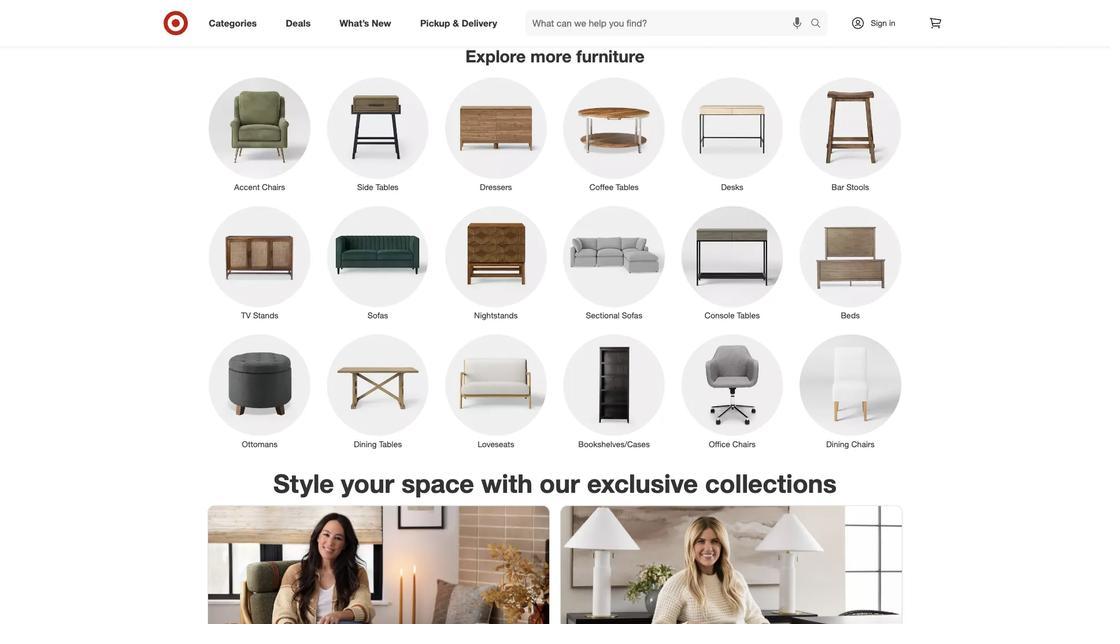Task type: describe. For each thing, give the bounding box(es) containing it.
sectional
[[586, 311, 620, 321]]

beds link
[[792, 204, 910, 322]]

accent chairs
[[234, 182, 285, 192]]

bean bag chair gift ideas link
[[385, 0, 550, 37]]

loveseats link
[[437, 332, 555, 450]]

vanity
[[747, 9, 779, 23]]

furniture
[[577, 46, 645, 67]]

4 gift from the left
[[782, 9, 800, 23]]

office
[[709, 439, 731, 449]]

pickup & delivery link
[[411, 10, 512, 36]]

ottomans link
[[201, 332, 319, 450]]

nightstands link
[[437, 204, 555, 322]]

tv stands
[[241, 311, 278, 321]]

sign
[[871, 18, 887, 28]]

sign in link
[[842, 10, 914, 36]]

search button
[[806, 10, 834, 38]]

nightstands
[[474, 311, 518, 321]]

accent
[[234, 182, 260, 192]]

office chairs
[[709, 439, 756, 449]]

bar stools
[[832, 182, 870, 192]]

gaming chair gift ideas
[[218, 9, 343, 23]]

collections
[[705, 468, 837, 499]]

coffee
[[590, 182, 614, 192]]

bookshelves/cases
[[579, 439, 650, 449]]

coffee tables
[[590, 182, 639, 192]]

massage chair gift ideas link
[[561, 0, 726, 37]]

bean bag chair gift ideas
[[394, 9, 529, 23]]

coffee tables link
[[555, 75, 674, 193]]

bar stools link
[[792, 75, 910, 193]]

console
[[705, 311, 735, 321]]

1 ideas from the left
[[314, 9, 343, 23]]

tv stands link
[[201, 204, 319, 322]]

style your space with our exclusive collections
[[274, 468, 837, 499]]

categories link
[[199, 10, 271, 36]]

chairs for dining chairs
[[852, 439, 875, 449]]

in
[[890, 18, 896, 28]]

massage chair gift ideas
[[570, 9, 702, 23]]

1 sofas from the left
[[368, 311, 388, 321]]

exclusive
[[587, 468, 698, 499]]

beds
[[841, 311, 860, 321]]

2 ideas from the left
[[501, 9, 529, 23]]

vanity gift ideas
[[747, 9, 832, 23]]

massage
[[570, 9, 618, 23]]

what's
[[340, 17, 369, 29]]

space
[[402, 468, 474, 499]]

style
[[274, 468, 334, 499]]

dining chairs
[[827, 439, 875, 449]]

dressers
[[480, 182, 512, 192]]

search
[[806, 19, 834, 30]]

dining for dining tables
[[354, 439, 377, 449]]

&
[[453, 17, 459, 29]]

deals link
[[276, 10, 325, 36]]

1 gift from the left
[[292, 9, 311, 23]]

new
[[372, 17, 391, 29]]

dining tables
[[354, 439, 402, 449]]

What can we help you find? suggestions appear below search field
[[526, 10, 814, 36]]

dining chairs link
[[792, 332, 910, 450]]

desks
[[721, 182, 744, 192]]

side tables link
[[319, 75, 437, 193]]



Task type: vqa. For each thing, say whether or not it's contained in the screenshot.
over to the right
no



Task type: locate. For each thing, give the bounding box(es) containing it.
tables for coffee tables
[[616, 182, 639, 192]]

bar
[[832, 182, 845, 192]]

tables for console tables
[[737, 311, 760, 321]]

tables up the your
[[379, 439, 402, 449]]

1 horizontal spatial chair
[[448, 9, 476, 23]]

vanity gift ideas link
[[738, 0, 902, 37]]

2 horizontal spatial chair
[[621, 9, 649, 23]]

desks link
[[674, 75, 792, 193]]

2 gift from the left
[[479, 9, 498, 23]]

gift
[[292, 9, 311, 23], [479, 9, 498, 23], [652, 9, 671, 23], [782, 9, 800, 23]]

3 chair from the left
[[621, 9, 649, 23]]

gaming chair gift ideas link
[[208, 0, 373, 37]]

your
[[341, 468, 395, 499]]

bean
[[394, 9, 421, 23]]

dining
[[354, 439, 377, 449], [827, 439, 850, 449]]

bag
[[424, 9, 445, 23]]

gaming
[[218, 9, 258, 23]]

3 gift from the left
[[652, 9, 671, 23]]

bookshelves/cases link
[[555, 332, 674, 450]]

explore more furniture
[[466, 46, 645, 67]]

pickup
[[420, 17, 450, 29]]

stands
[[253, 311, 278, 321]]

0 horizontal spatial sofas
[[368, 311, 388, 321]]

our
[[540, 468, 580, 499]]

tv
[[241, 311, 251, 321]]

dining for dining chairs
[[827, 439, 850, 449]]

tables
[[376, 182, 399, 192], [616, 182, 639, 192], [737, 311, 760, 321], [379, 439, 402, 449]]

accent chairs link
[[201, 75, 319, 193]]

sectional sofas
[[586, 311, 643, 321]]

categories
[[209, 17, 257, 29]]

tables right side
[[376, 182, 399, 192]]

tables for side tables
[[376, 182, 399, 192]]

2 dining from the left
[[827, 439, 850, 449]]

dining tables link
[[319, 332, 437, 450]]

more
[[531, 46, 572, 67]]

0 horizontal spatial chairs
[[262, 182, 285, 192]]

sofas link
[[319, 204, 437, 322]]

3 ideas from the left
[[674, 9, 702, 23]]

0 horizontal spatial dining
[[354, 439, 377, 449]]

stools
[[847, 182, 870, 192]]

console tables
[[705, 311, 760, 321]]

loveseats
[[478, 439, 515, 449]]

0 horizontal spatial chair
[[261, 9, 289, 23]]

delivery
[[462, 17, 498, 29]]

what's new
[[340, 17, 391, 29]]

tables right coffee
[[616, 182, 639, 192]]

1 horizontal spatial dining
[[827, 439, 850, 449]]

console tables link
[[674, 204, 792, 322]]

4 ideas from the left
[[803, 9, 832, 23]]

1 chair from the left
[[261, 9, 289, 23]]

2 sofas from the left
[[622, 311, 643, 321]]

2 chair from the left
[[448, 9, 476, 23]]

tables right console on the right of page
[[737, 311, 760, 321]]

2 horizontal spatial chairs
[[852, 439, 875, 449]]

sign in
[[871, 18, 896, 28]]

explore
[[466, 46, 526, 67]]

sofas
[[368, 311, 388, 321], [622, 311, 643, 321]]

1 horizontal spatial chairs
[[733, 439, 756, 449]]

sectional sofas link
[[555, 204, 674, 322]]

chairs for office chairs
[[733, 439, 756, 449]]

ottomans
[[242, 439, 278, 449]]

chairs
[[262, 182, 285, 192], [733, 439, 756, 449], [852, 439, 875, 449]]

pickup & delivery
[[420, 17, 498, 29]]

deals
[[286, 17, 311, 29]]

with
[[481, 468, 533, 499]]

ideas
[[314, 9, 343, 23], [501, 9, 529, 23], [674, 9, 702, 23], [803, 9, 832, 23]]

dressers link
[[437, 75, 555, 193]]

1 horizontal spatial sofas
[[622, 311, 643, 321]]

what's new link
[[330, 10, 406, 36]]

chairs for accent chairs
[[262, 182, 285, 192]]

side
[[357, 182, 374, 192]]

1 dining from the left
[[354, 439, 377, 449]]

tables for dining tables
[[379, 439, 402, 449]]

side tables
[[357, 182, 399, 192]]

office chairs link
[[674, 332, 792, 450]]

chair
[[261, 9, 289, 23], [448, 9, 476, 23], [621, 9, 649, 23]]

chair for massage
[[621, 9, 649, 23]]

chair for gaming
[[261, 9, 289, 23]]



